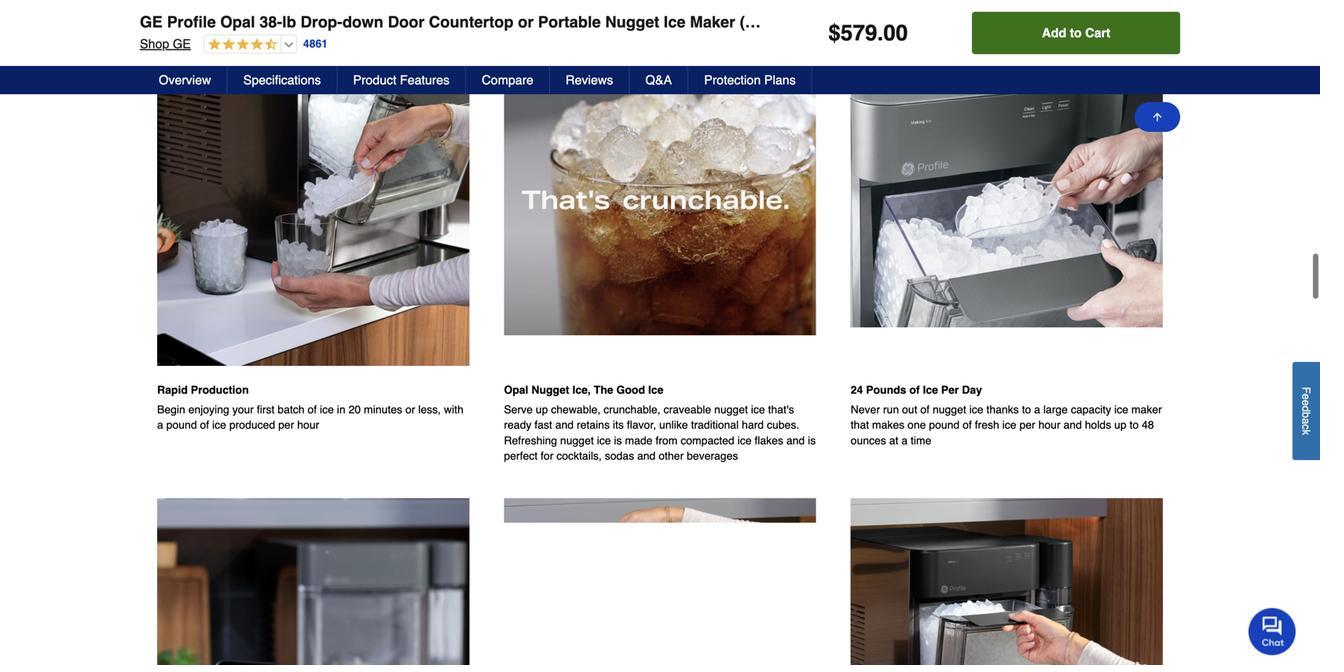 Task type: vqa. For each thing, say whether or not it's contained in the screenshot.
Supervisor
no



Task type: describe. For each thing, give the bounding box(es) containing it.
batch
[[278, 404, 305, 416]]

0 horizontal spatial ge
[[140, 13, 163, 31]]

q&a button
[[630, 66, 689, 94]]

ice inside 24 pounds of ice per day never run out of nugget ice thanks to a large capacity ice maker that makes one pound of fresh ice per hour and holds up to 48 ounces at a time
[[923, 384, 938, 396]]

holds
[[1085, 419, 1112, 432]]

flakes
[[755, 434, 784, 447]]

a left the large
[[1034, 404, 1041, 416]]

retains
[[577, 419, 610, 432]]

of left fresh
[[963, 419, 972, 432]]

compare
[[482, 73, 534, 87]]

lb
[[282, 13, 296, 31]]

k
[[1300, 430, 1313, 436]]

production
[[191, 384, 249, 396]]

2 horizontal spatial to
[[1130, 419, 1139, 432]]

per
[[941, 384, 959, 396]]

nugget inside opal nugget ice, the good ice serve up chewable, crunchable, craveable nugget ice that's ready fast and retains its flavor, unlike traditional hard cubes. refreshing nugget ice is made from compacted ice flakes and is perfect for cocktails, sodas and other beverages
[[532, 384, 570, 396]]

ice,
[[573, 384, 591, 396]]

48
[[1142, 419, 1154, 432]]

4861
[[303, 37, 328, 50]]

fast
[[535, 419, 552, 432]]

with
[[444, 404, 464, 416]]

from
[[656, 434, 678, 447]]

ice down thanks
[[1003, 419, 1017, 432]]

add
[[1042, 26, 1067, 40]]

1 vertical spatial ge
[[173, 37, 191, 51]]

of down enjoying
[[200, 419, 209, 432]]

that's
[[768, 404, 794, 416]]

24
[[851, 384, 863, 396]]

portable
[[538, 13, 601, 31]]

ice left in
[[320, 404, 334, 416]]

arrow up image
[[1152, 111, 1164, 123]]

run
[[883, 404, 899, 416]]

fresh
[[975, 419, 1000, 432]]

f
[[1300, 387, 1313, 394]]

protection plans button
[[689, 66, 812, 94]]

product features button
[[338, 66, 466, 94]]

2 e from the top
[[1300, 400, 1313, 406]]

perfect
[[504, 450, 538, 462]]

pounds
[[866, 384, 907, 396]]

compare button
[[466, 66, 550, 94]]

and down cubes.
[[787, 434, 805, 447]]

a inside rapid production begin enjoying your first batch of ice in 20 minutes or less, with a pound of ice produced per hour
[[157, 419, 163, 432]]

and inside 24 pounds of ice per day never run out of nugget ice thanks to a large capacity ice maker that makes one pound of fresh ice per hour and holds up to 48 ounces at a time
[[1064, 419, 1082, 432]]

b
[[1300, 413, 1313, 419]]

at
[[890, 434, 899, 447]]

good
[[617, 384, 645, 396]]

beverages
[[687, 450, 738, 462]]

ready
[[504, 419, 532, 432]]

specifications button
[[228, 66, 338, 94]]

maker
[[1132, 404, 1162, 416]]

down
[[343, 13, 384, 31]]

thanks
[[987, 404, 1019, 416]]

579
[[841, 20, 878, 46]]

ice inside opal nugget ice, the good ice serve up chewable, crunchable, craveable nugget ice that's ready fast and retains its flavor, unlike traditional hard cubes. refreshing nugget ice is made from compacted ice flakes and is perfect for cocktails, sodas and other beverages
[[648, 384, 664, 396]]

1 horizontal spatial nugget
[[605, 13, 660, 31]]

nugget inside 24 pounds of ice per day never run out of nugget ice thanks to a large capacity ice maker that makes one pound of fresh ice per hour and holds up to 48 ounces at a time
[[933, 404, 967, 416]]

other
[[659, 450, 684, 462]]

less,
[[418, 404, 441, 416]]

enjoying
[[188, 404, 229, 416]]

product
[[353, 73, 397, 87]]

cubes.
[[767, 419, 800, 432]]

00
[[884, 20, 908, 46]]

opal inside opal nugget ice, the good ice serve up chewable, crunchable, craveable nugget ice that's ready fast and retains its flavor, unlike traditional hard cubes. refreshing nugget ice is made from compacted ice flakes and is perfect for cocktails, sodas and other beverages
[[504, 384, 529, 396]]

(stainless
[[740, 13, 814, 31]]

traditional
[[691, 419, 739, 432]]

shop
[[140, 37, 169, 51]]

sodas
[[605, 450, 634, 462]]

crunchable,
[[604, 404, 661, 416]]

maker
[[690, 13, 736, 31]]

4.5 stars image
[[204, 38, 277, 52]]

shop ge
[[140, 37, 191, 51]]

product features
[[353, 73, 450, 87]]

protection
[[704, 73, 761, 87]]

and left benefits
[[200, 14, 219, 26]]

0 vertical spatial opal
[[220, 13, 255, 31]]

ice down the hard
[[738, 434, 752, 447]]

specifications
[[243, 73, 321, 87]]

plans
[[765, 73, 796, 87]]

ice up fresh
[[970, 404, 984, 416]]

the
[[594, 384, 614, 396]]

or inside rapid production begin enjoying your first batch of ice in 20 minutes or less, with a pound of ice produced per hour
[[406, 404, 415, 416]]

protection plans
[[704, 73, 796, 87]]

minutes
[[364, 404, 402, 416]]

and down 'made'
[[637, 450, 656, 462]]

profile
[[167, 13, 216, 31]]

large
[[1044, 404, 1068, 416]]

$ 579 . 00
[[829, 20, 908, 46]]

chewable,
[[551, 404, 601, 416]]

in
[[337, 404, 346, 416]]

f e e d b a c k
[[1300, 387, 1313, 436]]



Task type: locate. For each thing, give the bounding box(es) containing it.
1 horizontal spatial or
[[518, 13, 534, 31]]

20
[[349, 404, 361, 416]]

hour down the large
[[1039, 419, 1061, 432]]

d
[[1300, 406, 1313, 413]]

up up fast
[[536, 404, 548, 416]]

reviews
[[566, 73, 613, 87]]

and down the large
[[1064, 419, 1082, 432]]

nugget right portable
[[605, 13, 660, 31]]

cocktails,
[[557, 450, 602, 462]]

ice left "maker"
[[1115, 404, 1129, 416]]

add to cart
[[1042, 26, 1111, 40]]

unlike
[[659, 419, 688, 432]]

up inside opal nugget ice, the good ice serve up chewable, crunchable, craveable nugget ice that's ready fast and retains its flavor, unlike traditional hard cubes. refreshing nugget ice is made from compacted ice flakes and is perfect for cocktails, sodas and other beverages
[[536, 404, 548, 416]]

produced
[[229, 419, 275, 432]]

time
[[911, 434, 932, 447]]

e up d
[[1300, 394, 1313, 400]]

1 vertical spatial to
[[1022, 404, 1031, 416]]

1 per from the left
[[278, 419, 294, 432]]

nugget left ice,
[[532, 384, 570, 396]]

e
[[1300, 394, 1313, 400], [1300, 400, 1313, 406]]

for
[[541, 450, 554, 462]]

hour
[[297, 419, 319, 432], [1039, 419, 1061, 432]]

c
[[1300, 425, 1313, 430]]

0 horizontal spatial pound
[[166, 419, 197, 432]]

makes
[[872, 419, 905, 432]]

0 vertical spatial nugget
[[605, 13, 660, 31]]

of right batch
[[308, 404, 317, 416]]

ice
[[320, 404, 334, 416], [751, 404, 765, 416], [970, 404, 984, 416], [1115, 404, 1129, 416], [212, 419, 226, 432], [1003, 419, 1017, 432], [597, 434, 611, 447], [738, 434, 752, 447]]

a up the 'k'
[[1300, 419, 1313, 425]]

1 horizontal spatial per
[[1020, 419, 1036, 432]]

0 horizontal spatial hour
[[297, 419, 319, 432]]

0 horizontal spatial per
[[278, 419, 294, 432]]

rapid production begin enjoying your first batch of ice in 20 minutes or less, with a pound of ice produced per hour
[[157, 384, 464, 432]]

your
[[232, 404, 254, 416]]

2 pound from the left
[[929, 419, 960, 432]]

0 vertical spatial ge
[[140, 13, 163, 31]]

e up b
[[1300, 400, 1313, 406]]

steel)
[[819, 13, 861, 31]]

1 vertical spatial features
[[400, 73, 450, 87]]

pound
[[166, 419, 197, 432], [929, 419, 960, 432]]

features up the shop ge
[[151, 14, 197, 26]]

1 horizontal spatial up
[[1115, 419, 1127, 432]]

2 horizontal spatial nugget
[[933, 404, 967, 416]]

$
[[829, 20, 841, 46]]

cart
[[1086, 26, 1111, 40]]

to inside button
[[1070, 26, 1082, 40]]

or left less,
[[406, 404, 415, 416]]

0 vertical spatial to
[[1070, 26, 1082, 40]]

1 horizontal spatial nugget
[[715, 404, 748, 416]]

flavor,
[[627, 419, 656, 432]]

1 e from the top
[[1300, 394, 1313, 400]]

drop-
[[301, 13, 343, 31]]

nugget
[[715, 404, 748, 416], [933, 404, 967, 416], [560, 434, 594, 447]]

opal up 4.5 stars image
[[220, 13, 255, 31]]

ge down profile
[[173, 37, 191, 51]]

up inside 24 pounds of ice per day never run out of nugget ice thanks to a large capacity ice maker that makes one pound of fresh ice per hour and holds up to 48 ounces at a time
[[1115, 419, 1127, 432]]

hour down batch
[[297, 419, 319, 432]]

pound right one
[[929, 419, 960, 432]]

benefits
[[222, 14, 266, 26]]

of up 'out' at the bottom of page
[[910, 384, 920, 396]]

or left portable
[[518, 13, 534, 31]]

features and benefits
[[151, 14, 266, 26]]

0 horizontal spatial is
[[614, 434, 622, 447]]

.
[[878, 20, 884, 46]]

one
[[908, 419, 926, 432]]

1 pound from the left
[[166, 419, 197, 432]]

to right thanks
[[1022, 404, 1031, 416]]

capacity
[[1071, 404, 1112, 416]]

ice right good
[[648, 384, 664, 396]]

per down batch
[[278, 419, 294, 432]]

up right holds
[[1115, 419, 1127, 432]]

2 hour from the left
[[1039, 419, 1061, 432]]

features inside button
[[400, 73, 450, 87]]

ice left per
[[923, 384, 938, 396]]

ice left maker
[[664, 13, 686, 31]]

1 vertical spatial or
[[406, 404, 415, 416]]

of
[[910, 384, 920, 396], [308, 404, 317, 416], [921, 404, 930, 416], [200, 419, 209, 432], [963, 419, 972, 432]]

made
[[625, 434, 653, 447]]

add to cart button
[[972, 12, 1181, 54]]

1 horizontal spatial opal
[[504, 384, 529, 396]]

1 vertical spatial nugget
[[532, 384, 570, 396]]

refreshing
[[504, 434, 557, 447]]

that
[[851, 419, 869, 432]]

to right the add
[[1070, 26, 1082, 40]]

24 pounds of ice per day never run out of nugget ice thanks to a large capacity ice maker that makes one pound of fresh ice per hour and holds up to 48 ounces at a time
[[851, 384, 1162, 447]]

countertop
[[429, 13, 514, 31]]

1 is from the left
[[614, 434, 622, 447]]

1 vertical spatial opal
[[504, 384, 529, 396]]

ge up shop
[[140, 13, 163, 31]]

0 horizontal spatial or
[[406, 404, 415, 416]]

1 horizontal spatial ge
[[173, 37, 191, 51]]

up
[[536, 404, 548, 416], [1115, 419, 1127, 432]]

opal
[[220, 13, 255, 31], [504, 384, 529, 396]]

door
[[388, 13, 425, 31]]

per right fresh
[[1020, 419, 1036, 432]]

1 horizontal spatial features
[[400, 73, 450, 87]]

out
[[902, 404, 918, 416]]

features
[[151, 14, 197, 26], [400, 73, 450, 87]]

is
[[614, 434, 622, 447], [808, 434, 816, 447]]

per inside rapid production begin enjoying your first batch of ice in 20 minutes or less, with a pound of ice produced per hour
[[278, 419, 294, 432]]

0 horizontal spatial nugget
[[560, 434, 594, 447]]

1 vertical spatial up
[[1115, 419, 1127, 432]]

ice down enjoying
[[212, 419, 226, 432]]

0 vertical spatial features
[[151, 14, 197, 26]]

0 vertical spatial or
[[518, 13, 534, 31]]

is down its at left
[[614, 434, 622, 447]]

hour inside 24 pounds of ice per day never run out of nugget ice thanks to a large capacity ice maker that makes one pound of fresh ice per hour and holds up to 48 ounces at a time
[[1039, 419, 1061, 432]]

a inside button
[[1300, 419, 1313, 425]]

pound down begin
[[166, 419, 197, 432]]

of right 'out' at the bottom of page
[[921, 404, 930, 416]]

1 horizontal spatial hour
[[1039, 419, 1061, 432]]

0 horizontal spatial features
[[151, 14, 197, 26]]

ounces
[[851, 434, 886, 447]]

1 horizontal spatial is
[[808, 434, 816, 447]]

begin
[[157, 404, 185, 416]]

0 horizontal spatial to
[[1022, 404, 1031, 416]]

2 per from the left
[[1020, 419, 1036, 432]]

ice up the hard
[[751, 404, 765, 416]]

1 hour from the left
[[297, 419, 319, 432]]

2 vertical spatial to
[[1130, 419, 1139, 432]]

q&a
[[646, 73, 672, 87]]

first
[[257, 404, 275, 416]]

0 horizontal spatial up
[[536, 404, 548, 416]]

opal up serve
[[504, 384, 529, 396]]

features right the 'product'
[[400, 73, 450, 87]]

craveable
[[664, 404, 711, 416]]

nugget up traditional at the right of page
[[715, 404, 748, 416]]

2 is from the left
[[808, 434, 816, 447]]

never
[[851, 404, 880, 416]]

f e e d b a c k button
[[1293, 362, 1320, 461]]

a down begin
[[157, 419, 163, 432]]

and down chewable,
[[555, 419, 574, 432]]

is right flakes
[[808, 434, 816, 447]]

its
[[613, 419, 624, 432]]

ice down retains on the left
[[597, 434, 611, 447]]

to left 48 on the bottom right of page
[[1130, 419, 1139, 432]]

chat invite button image
[[1249, 608, 1297, 656]]

hour inside rapid production begin enjoying your first batch of ice in 20 minutes or less, with a pound of ice produced per hour
[[297, 419, 319, 432]]

nugget down per
[[933, 404, 967, 416]]

pound inside rapid production begin enjoying your first batch of ice in 20 minutes or less, with a pound of ice produced per hour
[[166, 419, 197, 432]]

rapid
[[157, 384, 188, 396]]

serve
[[504, 404, 533, 416]]

overview button
[[143, 66, 228, 94]]

per inside 24 pounds of ice per day never run out of nugget ice thanks to a large capacity ice maker that makes one pound of fresh ice per hour and holds up to 48 ounces at a time
[[1020, 419, 1036, 432]]

a right at
[[902, 434, 908, 447]]

0 horizontal spatial opal
[[220, 13, 255, 31]]

reviews button
[[550, 66, 630, 94]]

ge profile opal 38-lb drop-down door countertop or portable nugget ice maker (stainless steel)
[[140, 13, 861, 31]]

day
[[962, 384, 982, 396]]

pound inside 24 pounds of ice per day never run out of nugget ice thanks to a large capacity ice maker that makes one pound of fresh ice per hour and holds up to 48 ounces at a time
[[929, 419, 960, 432]]

nugget up cocktails,
[[560, 434, 594, 447]]

38-
[[260, 13, 282, 31]]

0 horizontal spatial nugget
[[532, 384, 570, 396]]

nugget
[[605, 13, 660, 31], [532, 384, 570, 396]]

0 vertical spatial up
[[536, 404, 548, 416]]

compacted
[[681, 434, 735, 447]]

1 horizontal spatial to
[[1070, 26, 1082, 40]]

overview
[[159, 73, 211, 87]]

opal nugget ice, the good ice serve up chewable, crunchable, craveable nugget ice that's ready fast and retains its flavor, unlike traditional hard cubes. refreshing nugget ice is made from compacted ice flakes and is perfect for cocktails, sodas and other beverages
[[504, 384, 816, 462]]

1 horizontal spatial pound
[[929, 419, 960, 432]]



